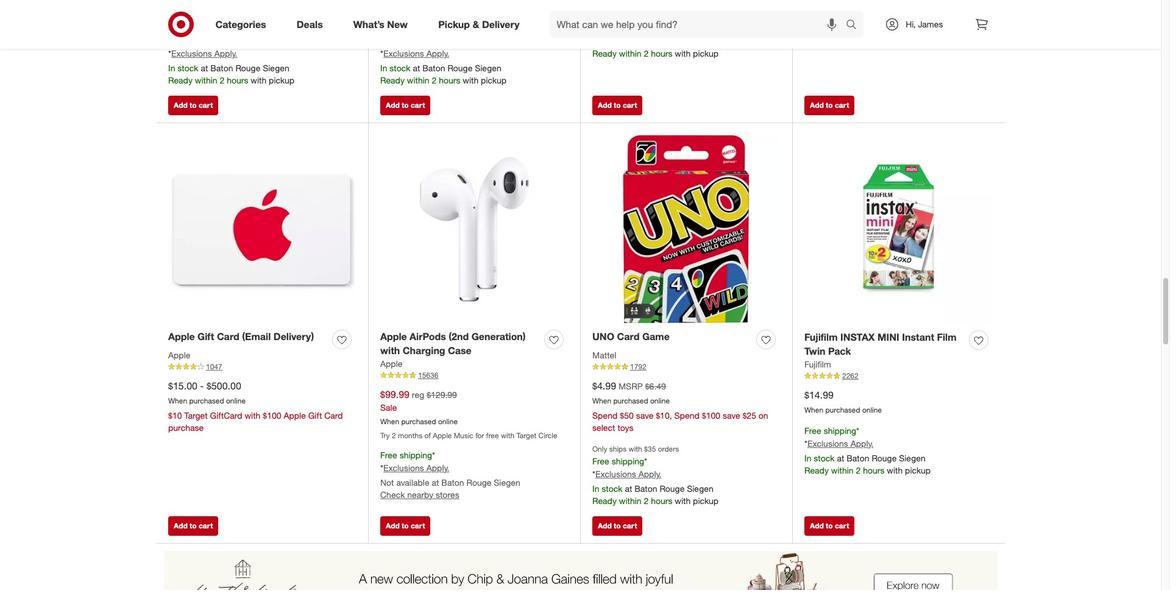 Task type: describe. For each thing, give the bounding box(es) containing it.
apple for apple airpods (2nd generation) with charging case
[[380, 331, 407, 343]]

select inside spend $50 save $10, spend $100 save $25 on select toys
[[168, 15, 191, 25]]

pickup inside free shipping * exclusions apply. in stock at  baton rouge siegen ready within 2 hours with pickup
[[269, 75, 294, 85]]

&
[[473, 18, 479, 30]]

msrp
[[619, 381, 643, 392]]

fujifilm instax mini instant film twin pack link
[[805, 331, 964, 358]]

on inside the spend $50 get a $10 target giftcard on select lego sets
[[522, 2, 532, 13]]

select inside $4.99 msrp $6.49 when purchased online spend $50 save $10, spend $100 save $25 on select toys
[[592, 422, 615, 433]]

apply. inside the free shipping * exclusions apply.
[[851, 22, 874, 32]]

$500.00
[[207, 380, 241, 392]]

free shipping * * exclusions apply. not available at baton rouge siegen check nearby stores
[[380, 450, 521, 500]]

new
[[387, 18, 408, 30]]

$100 inside $4.99 msrp $6.49 when purchased online spend $50 save $10, spend $100 save $25 on select toys
[[702, 410, 721, 421]]

search
[[841, 19, 870, 31]]

hi,
[[906, 19, 916, 29]]

2262
[[842, 371, 859, 380]]

james
[[918, 19, 943, 29]]

delivery
[[482, 18, 520, 30]]

giftcard inside "$15.00 - $500.00 when purchased online $10 target giftcard with $100 apple gift card purchase"
[[210, 410, 242, 421]]

sets
[[406, 15, 422, 25]]

ready inside the * exclusions apply. in stock at  baton rouge siegen ready within 2 hours with pickup
[[380, 75, 405, 85]]

siegen inside free shipping * * exclusions apply. not available at baton rouge siegen check nearby stores
[[494, 477, 521, 487]]

pickup & delivery
[[438, 18, 520, 30]]

pickup inside the only ships with $35 orders free shipping * * exclusions apply. in stock at  baton rouge siegen ready within 2 hours with pickup
[[693, 496, 719, 506]]

apple inside "$15.00 - $500.00 when purchased online $10 target giftcard with $100 apple gift card purchase"
[[284, 410, 306, 421]]

of
[[425, 431, 431, 440]]

instant
[[902, 331, 935, 343]]

baton inside free shipping * exclusions apply. in stock at  baton rouge siegen ready within 2 hours with pickup
[[210, 63, 233, 73]]

$25 inside $4.99 msrp $6.49 when purchased online spend $50 save $10, spend $100 save $25 on select toys
[[743, 410, 756, 421]]

months
[[398, 431, 423, 440]]

fujifilm instax mini instant film twin pack
[[805, 331, 957, 357]]

what's new link
[[343, 11, 423, 38]]

with inside "$15.00 - $500.00 when purchased online $10 target giftcard with $100 apple gift card purchase"
[[245, 410, 260, 421]]

$15.00
[[168, 380, 197, 392]]

free shipping * exclusions apply. in stock at  baton rouge siegen ready within 2 hours with pickup
[[168, 35, 294, 85]]

exclusions inside the * exclusions apply. in stock at  baton rouge siegen ready within 2 hours with pickup
[[383, 48, 424, 58]]

card inside "$15.00 - $500.00 when purchased online $10 target giftcard with $100 apple gift card purchase"
[[324, 410, 343, 421]]

on inside $4.99 msrp $6.49 when purchased online spend $50 save $10, spend $100 save $25 on select toys
[[759, 410, 768, 421]]

advertisement region
[[156, 551, 1005, 590]]

What can we help you find? suggestions appear below search field
[[550, 11, 849, 38]]

a
[[439, 2, 443, 13]]

toys inside $4.99 msrp $6.49 when purchased online spend $50 save $10, spend $100 save $25 on select toys
[[618, 422, 634, 433]]

0 vertical spatial free shipping * * exclusions apply. in stock at  baton rouge siegen ready within 2 hours with pickup
[[592, 9, 719, 58]]

exclusions inside free shipping * exclusions apply. in stock at  baton rouge siegen ready within 2 hours with pickup
[[171, 48, 212, 58]]

spend $50 get a $10 target giftcard on select lego sets
[[380, 2, 557, 25]]

stores
[[436, 489, 459, 500]]

ready inside free shipping * exclusions apply. in stock at  baton rouge siegen ready within 2 hours with pickup
[[168, 75, 193, 85]]

* inside free shipping * exclusions apply. in stock at  baton rouge siegen ready within 2 hours with pickup
[[168, 48, 171, 58]]

$15.00 - $500.00 when purchased online $10 target giftcard with $100 apple gift card purchase
[[168, 380, 343, 433]]

0 horizontal spatial card
[[217, 331, 239, 343]]

in inside the only ships with $35 orders free shipping * * exclusions apply. in stock at  baton rouge siegen ready within 2 hours with pickup
[[592, 483, 599, 494]]

case
[[448, 344, 472, 357]]

$4.99
[[592, 380, 616, 392]]

giftcard inside the spend $50 get a $10 target giftcard on select lego sets
[[487, 2, 520, 13]]

2 inside $99.99 reg $129.99 sale when purchased online try 2 months of apple music for free with target circle
[[392, 431, 396, 440]]

categories link
[[205, 11, 281, 38]]

1792
[[630, 362, 647, 371]]

lego
[[380, 15, 403, 25]]

exclusions inside the only ships with $35 orders free shipping * * exclusions apply. in stock at  baton rouge siegen ready within 2 hours with pickup
[[595, 469, 636, 479]]

2 inside the * exclusions apply. in stock at  baton rouge siegen ready within 2 hours with pickup
[[432, 75, 437, 85]]

2 horizontal spatial card
[[617, 331, 640, 343]]

film
[[937, 331, 957, 343]]

instax
[[841, 331, 875, 343]]

1047
[[206, 362, 222, 371]]

twin
[[805, 345, 826, 357]]

mini
[[878, 331, 900, 343]]

pickup
[[438, 18, 470, 30]]

apple link for apple gift card (email delivery)
[[168, 349, 190, 362]]

apply. inside free shipping * * exclusions apply. not available at baton rouge siegen check nearby stores
[[427, 462, 449, 473]]

1 vertical spatial free shipping * * exclusions apply. in stock at  baton rouge siegen ready within 2 hours with pickup
[[805, 425, 931, 475]]

online inside "$14.99 when purchased online"
[[862, 405, 882, 414]]

baton inside the * exclusions apply. in stock at  baton rouge siegen ready within 2 hours with pickup
[[423, 63, 445, 73]]

siegen inside the only ships with $35 orders free shipping * * exclusions apply. in stock at  baton rouge siegen ready within 2 hours with pickup
[[687, 483, 714, 494]]

in inside the * exclusions apply. in stock at  baton rouge siegen ready within 2 hours with pickup
[[380, 63, 387, 73]]

purchased inside $4.99 msrp $6.49 when purchased online spend $50 save $10, spend $100 save $25 on select toys
[[614, 396, 648, 405]]

apple for apple gift card (email delivery)
[[168, 331, 195, 343]]

spend $50 save $10, spend $100 save $25 on select toys
[[168, 2, 344, 25]]

online inside "$15.00 - $500.00 when purchased online $10 target giftcard with $100 apple gift card purchase"
[[226, 396, 246, 405]]

search button
[[841, 11, 870, 40]]

* exclusions apply. in stock at  baton rouge siegen ready within 2 hours with pickup
[[380, 48, 507, 85]]

within inside the * exclusions apply. in stock at  baton rouge siegen ready within 2 hours with pickup
[[407, 75, 429, 85]]

with inside apple airpods (2nd generation) with charging case
[[380, 344, 400, 357]]

apple airpods (2nd generation) with charging case link
[[380, 330, 539, 358]]

with inside the * exclusions apply. in stock at  baton rouge siegen ready within 2 hours with pickup
[[463, 75, 479, 85]]

select inside the spend $50 get a $10 target giftcard on select lego sets
[[534, 2, 557, 13]]

$10, inside spend $50 save $10, spend $100 save $25 on select toys
[[232, 2, 248, 13]]

$4.99 msrp $6.49 when purchased online spend $50 save $10, spend $100 save $25 on select toys
[[592, 380, 768, 433]]

$50 for toys
[[196, 2, 210, 13]]

apple inside $99.99 reg $129.99 sale when purchased online try 2 months of apple music for free with target circle
[[433, 431, 452, 440]]

$100 inside "$15.00 - $500.00 when purchased online $10 target giftcard with $100 apple gift card purchase"
[[263, 410, 281, 421]]

try
[[380, 431, 390, 440]]

apple for apple link associated with apple gift card (email delivery)
[[168, 350, 190, 360]]

check
[[380, 489, 405, 500]]

$50 for sets
[[408, 2, 422, 13]]

exclusions inside free shipping * * exclusions apply. not available at baton rouge siegen check nearby stores
[[383, 462, 424, 473]]

$14.99
[[805, 389, 834, 401]]

free
[[486, 431, 499, 440]]

purchased inside "$15.00 - $500.00 when purchased online $10 target giftcard with $100 apple gift card purchase"
[[189, 396, 224, 405]]

sale
[[380, 402, 397, 413]]

toys inside spend $50 save $10, spend $100 save $25 on select toys
[[193, 15, 209, 25]]

online inside $99.99 reg $129.99 sale when purchased online try 2 months of apple music for free with target circle
[[438, 417, 458, 426]]

only ships with $35 orders free shipping * * exclusions apply. in stock at  baton rouge siegen ready within 2 hours with pickup
[[592, 444, 719, 506]]

baton inside the only ships with $35 orders free shipping * * exclusions apply. in stock at  baton rouge siegen ready within 2 hours with pickup
[[635, 483, 657, 494]]

baton inside free shipping * * exclusions apply. not available at baton rouge siegen check nearby stores
[[442, 477, 464, 487]]

shipping inside the free shipping * exclusions apply.
[[824, 9, 856, 20]]

stock inside the * exclusions apply. in stock at  baton rouge siegen ready within 2 hours with pickup
[[390, 63, 411, 73]]

game
[[642, 331, 670, 343]]

pickup & delivery link
[[428, 11, 535, 38]]

free inside free shipping * * exclusions apply. not available at baton rouge siegen check nearby stores
[[380, 450, 397, 460]]

free shipping * exclusions apply.
[[805, 9, 874, 32]]

nearby
[[407, 489, 433, 500]]

when inside $4.99 msrp $6.49 when purchased online spend $50 save $10, spend $100 save $25 on select toys
[[592, 396, 611, 405]]

reg
[[412, 390, 424, 400]]

$99.99
[[380, 388, 410, 401]]

apple gift card (email delivery)
[[168, 331, 314, 343]]

spend inside the spend $50 get a $10 target giftcard on select lego sets
[[380, 2, 406, 13]]

music
[[454, 431, 473, 440]]

shipping inside free shipping * * exclusions apply. not available at baton rouge siegen check nearby stores
[[400, 450, 432, 460]]

orders
[[658, 444, 679, 454]]

at inside the only ships with $35 orders free shipping * * exclusions apply. in stock at  baton rouge siegen ready within 2 hours with pickup
[[625, 483, 632, 494]]

1792 link
[[592, 362, 780, 372]]



Task type: vqa. For each thing, say whether or not it's contained in the screenshot.
$5
no



Task type: locate. For each thing, give the bounding box(es) containing it.
$10 inside "$15.00 - $500.00 when purchased online $10 target giftcard with $100 apple gift card purchase"
[[168, 410, 182, 421]]

0 horizontal spatial toys
[[193, 15, 209, 25]]

*
[[644, 9, 647, 19], [856, 9, 859, 20], [592, 21, 595, 32], [168, 48, 171, 58], [380, 48, 383, 58], [856, 425, 859, 436], [805, 438, 808, 448], [432, 450, 435, 460], [644, 456, 647, 466], [380, 462, 383, 473], [592, 469, 595, 479]]

2 horizontal spatial on
[[759, 410, 768, 421]]

1 horizontal spatial toys
[[618, 422, 634, 433]]

2 horizontal spatial target
[[517, 431, 537, 440]]

apply. inside free shipping * exclusions apply. in stock at  baton rouge siegen ready within 2 hours with pickup
[[214, 48, 237, 58]]

pack
[[828, 345, 851, 357]]

1047 link
[[168, 362, 356, 372]]

fujifilm for fujifilm
[[805, 359, 831, 369]]

0 vertical spatial toys
[[193, 15, 209, 25]]

1 horizontal spatial $10,
[[656, 410, 672, 421]]

free shipping * * exclusions apply. in stock at  baton rouge siegen ready within 2 hours with pickup
[[592, 9, 719, 58], [805, 425, 931, 475]]

fujifilm inside fujifilm instax mini instant film twin pack
[[805, 331, 838, 343]]

online inside $4.99 msrp $6.49 when purchased online spend $50 save $10, spend $100 save $25 on select toys
[[650, 396, 670, 405]]

rouge inside free shipping * exclusions apply. in stock at  baton rouge siegen ready within 2 hours with pickup
[[236, 63, 260, 73]]

apple gift card (email delivery) image
[[168, 135, 356, 323], [168, 135, 356, 323]]

apple inside apple airpods (2nd generation) with charging case
[[380, 331, 407, 343]]

1 vertical spatial $10
[[168, 410, 182, 421]]

exclusions inside the free shipping * exclusions apply.
[[808, 22, 848, 32]]

1 vertical spatial select
[[168, 15, 191, 25]]

ready inside the only ships with $35 orders free shipping * * exclusions apply. in stock at  baton rouge siegen ready within 2 hours with pickup
[[592, 496, 617, 506]]

target inside "$15.00 - $500.00 when purchased online $10 target giftcard with $100 apple gift card purchase"
[[184, 410, 208, 421]]

$50 inside the spend $50 get a $10 target giftcard on select lego sets
[[408, 2, 422, 13]]

within inside free shipping * exclusions apply. in stock at  baton rouge siegen ready within 2 hours with pickup
[[195, 75, 217, 85]]

0 vertical spatial gift
[[198, 331, 214, 343]]

$99.99 reg $129.99 sale when purchased online try 2 months of apple music for free with target circle
[[380, 388, 557, 440]]

online
[[226, 396, 246, 405], [650, 396, 670, 405], [862, 405, 882, 414], [438, 417, 458, 426]]

rouge
[[660, 36, 685, 46], [236, 63, 260, 73], [448, 63, 473, 73], [872, 453, 897, 463], [467, 477, 492, 487], [660, 483, 685, 494]]

0 vertical spatial select
[[534, 2, 557, 13]]

2 fujifilm from the top
[[805, 359, 831, 369]]

apple link
[[168, 349, 190, 362], [380, 358, 403, 370]]

purchased down 'msrp'
[[614, 396, 648, 405]]

apple airpods (2nd generation) with charging case
[[380, 331, 526, 357]]

card
[[217, 331, 239, 343], [617, 331, 640, 343], [324, 410, 343, 421]]

$25 inside spend $50 save $10, spend $100 save $25 on select toys
[[318, 2, 332, 13]]

1 horizontal spatial $50
[[408, 2, 422, 13]]

gift
[[198, 331, 214, 343], [308, 410, 322, 421]]

free inside the only ships with $35 orders free shipping * * exclusions apply. in stock at  baton rouge siegen ready within 2 hours with pickup
[[592, 456, 609, 466]]

target inside $99.99 reg $129.99 sale when purchased online try 2 months of apple music for free with target circle
[[517, 431, 537, 440]]

save
[[212, 2, 229, 13], [299, 2, 316, 13], [636, 410, 654, 421], [723, 410, 740, 421]]

target
[[462, 2, 485, 13], [184, 410, 208, 421], [517, 431, 537, 440]]

hours
[[651, 48, 673, 58], [227, 75, 248, 85], [439, 75, 460, 85], [863, 465, 885, 475], [651, 496, 673, 506]]

(2nd
[[449, 331, 469, 343]]

free inside free shipping * exclusions apply. in stock at  baton rouge siegen ready within 2 hours with pickup
[[168, 35, 185, 46]]

$100 inside spend $50 save $10, spend $100 save $25 on select toys
[[278, 2, 296, 13]]

1 vertical spatial giftcard
[[210, 410, 242, 421]]

1 vertical spatial fujifilm
[[805, 359, 831, 369]]

hours inside the * exclusions apply. in stock at  baton rouge siegen ready within 2 hours with pickup
[[439, 75, 460, 85]]

1 vertical spatial gift
[[308, 410, 322, 421]]

card left "(email"
[[217, 331, 239, 343]]

1 vertical spatial $25
[[743, 410, 756, 421]]

apple link up the $15.00
[[168, 349, 190, 362]]

uno card game image
[[592, 135, 780, 323], [592, 135, 780, 323]]

1 vertical spatial target
[[184, 410, 208, 421]]

siegen inside the * exclusions apply. in stock at  baton rouge siegen ready within 2 hours with pickup
[[475, 63, 502, 73]]

0 vertical spatial $25
[[318, 2, 332, 13]]

rouge inside free shipping * * exclusions apply. not available at baton rouge siegen check nearby stores
[[467, 477, 492, 487]]

$10, down $6.49
[[656, 410, 672, 421]]

0 horizontal spatial on
[[335, 2, 344, 13]]

stock inside the only ships with $35 orders free shipping * * exclusions apply. in stock at  baton rouge siegen ready within 2 hours with pickup
[[602, 483, 623, 494]]

15636 link
[[380, 370, 568, 381]]

1 horizontal spatial gift
[[308, 410, 322, 421]]

2 inside the only ships with $35 orders free shipping * * exclusions apply. in stock at  baton rouge siegen ready within 2 hours with pickup
[[644, 496, 649, 506]]

apply. inside the only ships with $35 orders free shipping * * exclusions apply. in stock at  baton rouge siegen ready within 2 hours with pickup
[[639, 469, 662, 479]]

to
[[190, 101, 197, 110], [402, 101, 409, 110], [614, 101, 621, 110], [826, 101, 833, 110], [190, 521, 197, 531], [402, 521, 409, 531], [614, 521, 621, 531], [826, 521, 833, 531]]

ships
[[609, 444, 627, 454]]

fujifilm up twin on the bottom right of the page
[[805, 331, 838, 343]]

deals
[[297, 18, 323, 30]]

toys
[[193, 15, 209, 25], [618, 422, 634, 433]]

when inside "$14.99 when purchased online"
[[805, 405, 824, 414]]

shipping inside free shipping * exclusions apply. in stock at  baton rouge siegen ready within 2 hours with pickup
[[188, 35, 220, 46]]

when inside $99.99 reg $129.99 sale when purchased online try 2 months of apple music for free with target circle
[[380, 417, 399, 426]]

rouge inside the * exclusions apply. in stock at  baton rouge siegen ready within 2 hours with pickup
[[448, 63, 473, 73]]

0 vertical spatial $10
[[446, 2, 459, 13]]

2 vertical spatial select
[[592, 422, 615, 433]]

deals link
[[286, 11, 338, 38]]

at inside free shipping * exclusions apply. in stock at  baton rouge siegen ready within 2 hours with pickup
[[201, 63, 208, 73]]

when down the $15.00
[[168, 396, 187, 405]]

when down $4.99
[[592, 396, 611, 405]]

stock
[[602, 36, 623, 46], [178, 63, 198, 73], [390, 63, 411, 73], [814, 453, 835, 463], [602, 483, 623, 494]]

$129.99
[[427, 390, 457, 400]]

categories
[[215, 18, 266, 30]]

* inside the * exclusions apply. in stock at  baton rouge siegen ready within 2 hours with pickup
[[380, 48, 383, 58]]

uno card game
[[592, 331, 670, 343]]

0 horizontal spatial free shipping * * exclusions apply. in stock at  baton rouge siegen ready within 2 hours with pickup
[[592, 9, 719, 58]]

0 horizontal spatial select
[[168, 15, 191, 25]]

not
[[380, 477, 394, 487]]

0 horizontal spatial giftcard
[[210, 410, 242, 421]]

only
[[592, 444, 607, 454]]

purchased
[[189, 396, 224, 405], [614, 396, 648, 405], [826, 405, 860, 414], [401, 417, 436, 426]]

0 horizontal spatial apple link
[[168, 349, 190, 362]]

$6.49
[[645, 381, 666, 392]]

target up purchase
[[184, 410, 208, 421]]

apple link up $99.99
[[380, 358, 403, 370]]

generation)
[[472, 331, 526, 343]]

at inside free shipping * * exclusions apply. not available at baton rouge siegen check nearby stores
[[432, 477, 439, 487]]

airpods
[[410, 331, 446, 343]]

1 horizontal spatial target
[[462, 2, 485, 13]]

(email
[[242, 331, 271, 343]]

-
[[200, 380, 204, 392]]

fujifilm for fujifilm instax mini instant film twin pack
[[805, 331, 838, 343]]

0 horizontal spatial $25
[[318, 2, 332, 13]]

when
[[168, 396, 187, 405], [592, 396, 611, 405], [805, 405, 824, 414], [380, 417, 399, 426]]

select
[[534, 2, 557, 13], [168, 15, 191, 25], [592, 422, 615, 433]]

with inside free shipping * exclusions apply. in stock at  baton rouge siegen ready within 2 hours with pickup
[[251, 75, 267, 85]]

purchased up months
[[401, 417, 436, 426]]

1 horizontal spatial card
[[324, 410, 343, 421]]

1 horizontal spatial apple link
[[380, 358, 403, 370]]

circle
[[539, 431, 557, 440]]

1 horizontal spatial $10
[[446, 2, 459, 13]]

rouge inside the only ships with $35 orders free shipping * * exclusions apply. in stock at  baton rouge siegen ready within 2 hours with pickup
[[660, 483, 685, 494]]

$50
[[196, 2, 210, 13], [408, 2, 422, 13], [620, 410, 634, 421]]

$10 up purchase
[[168, 410, 182, 421]]

apple airpods (2nd generation) with charging case image
[[380, 135, 568, 323], [380, 135, 568, 323]]

purchase
[[168, 422, 204, 433]]

stock inside free shipping * exclusions apply. in stock at  baton rouge siegen ready within 2 hours with pickup
[[178, 63, 198, 73]]

1 horizontal spatial on
[[522, 2, 532, 13]]

target up the &
[[462, 2, 485, 13]]

gift inside "$15.00 - $500.00 when purchased online $10 target giftcard with $100 apple gift card purchase"
[[308, 410, 322, 421]]

1 fujifilm from the top
[[805, 331, 838, 343]]

with inside $99.99 reg $129.99 sale when purchased online try 2 months of apple music for free with target circle
[[501, 431, 515, 440]]

2 vertical spatial target
[[517, 431, 537, 440]]

0 vertical spatial target
[[462, 2, 485, 13]]

1 vertical spatial $10,
[[656, 410, 672, 421]]

0 horizontal spatial $10
[[168, 410, 182, 421]]

charging
[[403, 344, 445, 357]]

on inside spend $50 save $10, spend $100 save $25 on select toys
[[335, 2, 344, 13]]

giftcard down $500.00
[[210, 410, 242, 421]]

0 vertical spatial fujifilm
[[805, 331, 838, 343]]

0 vertical spatial $10,
[[232, 2, 248, 13]]

$50 up sets
[[408, 2, 422, 13]]

1 horizontal spatial $25
[[743, 410, 756, 421]]

get
[[424, 2, 436, 13]]

0 horizontal spatial gift
[[198, 331, 214, 343]]

when inside "$15.00 - $500.00 when purchased online $10 target giftcard with $100 apple gift card purchase"
[[168, 396, 187, 405]]

0 horizontal spatial target
[[184, 410, 208, 421]]

$10
[[446, 2, 459, 13], [168, 410, 182, 421]]

apple
[[168, 331, 195, 343], [380, 331, 407, 343], [168, 350, 190, 360], [380, 358, 403, 369], [284, 410, 306, 421], [433, 431, 452, 440]]

purchased down the $14.99
[[826, 405, 860, 414]]

2262 link
[[805, 371, 993, 381]]

fujifilm link
[[805, 358, 831, 371]]

$14.99 when purchased online
[[805, 389, 882, 414]]

at inside the * exclusions apply. in stock at  baton rouge siegen ready within 2 hours with pickup
[[413, 63, 420, 73]]

shipping
[[612, 9, 644, 19], [824, 9, 856, 20], [188, 35, 220, 46], [824, 425, 856, 436], [400, 450, 432, 460], [612, 456, 644, 466]]

apple for apple link associated with apple airpods (2nd generation) with charging case
[[380, 358, 403, 369]]

15636
[[418, 371, 438, 380]]

target left circle
[[517, 431, 537, 440]]

$50 up free shipping * exclusions apply. in stock at  baton rouge siegen ready within 2 hours with pickup
[[196, 2, 210, 13]]

exclusions
[[595, 21, 636, 32], [808, 22, 848, 32], [171, 48, 212, 58], [383, 48, 424, 58], [808, 438, 848, 448], [383, 462, 424, 473], [595, 469, 636, 479]]

siegen inside free shipping * exclusions apply. in stock at  baton rouge siegen ready within 2 hours with pickup
[[263, 63, 289, 73]]

$50 inside $4.99 msrp $6.49 when purchased online spend $50 save $10, spend $100 save $25 on select toys
[[620, 410, 634, 421]]

0 vertical spatial giftcard
[[487, 2, 520, 13]]

target inside the spend $50 get a $10 target giftcard on select lego sets
[[462, 2, 485, 13]]

purchased inside "$14.99 when purchased online"
[[826, 405, 860, 414]]

apple gift card (email delivery) link
[[168, 330, 314, 344]]

when down the $14.99
[[805, 405, 824, 414]]

ready
[[592, 48, 617, 58], [168, 75, 193, 85], [380, 75, 405, 85], [805, 465, 829, 475], [592, 496, 617, 506]]

when down sale
[[380, 417, 399, 426]]

2 horizontal spatial select
[[592, 422, 615, 433]]

check nearby stores button
[[380, 489, 459, 501]]

0 horizontal spatial $50
[[196, 2, 210, 13]]

apple link for apple airpods (2nd generation) with charging case
[[380, 358, 403, 370]]

online up music
[[438, 417, 458, 426]]

add to cart
[[174, 101, 213, 110], [386, 101, 425, 110], [598, 101, 637, 110], [810, 101, 849, 110], [174, 521, 213, 531], [386, 521, 425, 531], [598, 521, 637, 531], [810, 521, 849, 531]]

0 horizontal spatial $10,
[[232, 2, 248, 13]]

for
[[476, 431, 484, 440]]

available
[[396, 477, 430, 487]]

1 horizontal spatial free shipping * * exclusions apply. in stock at  baton rouge siegen ready within 2 hours with pickup
[[805, 425, 931, 475]]

toys left categories
[[193, 15, 209, 25]]

spend
[[168, 2, 193, 13], [250, 2, 275, 13], [380, 2, 406, 13], [592, 410, 618, 421], [674, 410, 700, 421]]

free
[[592, 9, 609, 19], [805, 9, 822, 20], [168, 35, 185, 46], [805, 425, 822, 436], [380, 450, 397, 460], [592, 456, 609, 466]]

apply. inside the * exclusions apply. in stock at  baton rouge siegen ready within 2 hours with pickup
[[427, 48, 449, 58]]

fujifilm instax mini instant film twin pack image
[[805, 135, 993, 324], [805, 135, 993, 324]]

$10, up categories
[[232, 2, 248, 13]]

giftcard up delivery
[[487, 2, 520, 13]]

free inside the free shipping * exclusions apply.
[[805, 9, 822, 20]]

card left sale
[[324, 410, 343, 421]]

online down 2262 link
[[862, 405, 882, 414]]

purchased down -
[[189, 396, 224, 405]]

$10 right a
[[446, 2, 459, 13]]

within inside the only ships with $35 orders free shipping * * exclusions apply. in stock at  baton rouge siegen ready within 2 hours with pickup
[[619, 496, 642, 506]]

hi, james
[[906, 19, 943, 29]]

cart
[[199, 101, 213, 110], [411, 101, 425, 110], [623, 101, 637, 110], [835, 101, 849, 110], [199, 521, 213, 531], [411, 521, 425, 531], [623, 521, 637, 531], [835, 521, 849, 531]]

$50 down 'msrp'
[[620, 410, 634, 421]]

$10, inside $4.99 msrp $6.49 when purchased online spend $50 save $10, spend $100 save $25 on select toys
[[656, 410, 672, 421]]

* inside the free shipping * exclusions apply.
[[856, 9, 859, 20]]

2 horizontal spatial $50
[[620, 410, 634, 421]]

mattel link
[[592, 349, 616, 362]]

online down $500.00
[[226, 396, 246, 405]]

uno
[[592, 331, 615, 343]]

fujifilm down twin on the bottom right of the page
[[805, 359, 831, 369]]

1 horizontal spatial giftcard
[[487, 2, 520, 13]]

$10 inside the spend $50 get a $10 target giftcard on select lego sets
[[446, 2, 459, 13]]

hours inside the only ships with $35 orders free shipping * * exclusions apply. in stock at  baton rouge siegen ready within 2 hours with pickup
[[651, 496, 673, 506]]

$10,
[[232, 2, 248, 13], [656, 410, 672, 421]]

pickup inside the * exclusions apply. in stock at  baton rouge siegen ready within 2 hours with pickup
[[481, 75, 507, 85]]

mattel
[[592, 350, 616, 360]]

1 vertical spatial toys
[[618, 422, 634, 433]]

card right uno
[[617, 331, 640, 343]]

1 horizontal spatial select
[[534, 2, 557, 13]]

pickup
[[693, 48, 719, 58], [269, 75, 294, 85], [481, 75, 507, 85], [905, 465, 931, 475], [693, 496, 719, 506]]

hours inside free shipping * exclusions apply. in stock at  baton rouge siegen ready within 2 hours with pickup
[[227, 75, 248, 85]]

$35
[[644, 444, 656, 454]]

shipping inside the only ships with $35 orders free shipping * * exclusions apply. in stock at  baton rouge siegen ready within 2 hours with pickup
[[612, 456, 644, 466]]

online down $6.49
[[650, 396, 670, 405]]

on
[[335, 2, 344, 13], [522, 2, 532, 13], [759, 410, 768, 421]]

2 inside free shipping * exclusions apply. in stock at  baton rouge siegen ready within 2 hours with pickup
[[220, 75, 224, 85]]

$100
[[278, 2, 296, 13], [263, 410, 281, 421], [702, 410, 721, 421]]

at
[[625, 36, 632, 46], [201, 63, 208, 73], [413, 63, 420, 73], [837, 453, 844, 463], [432, 477, 439, 487], [625, 483, 632, 494]]

uno card game link
[[592, 330, 670, 344]]

toys up ships
[[618, 422, 634, 433]]

what's
[[353, 18, 385, 30]]

purchased inside $99.99 reg $129.99 sale when purchased online try 2 months of apple music for free with target circle
[[401, 417, 436, 426]]

in inside free shipping * exclusions apply. in stock at  baton rouge siegen ready within 2 hours with pickup
[[168, 63, 175, 73]]

what's new
[[353, 18, 408, 30]]

delivery)
[[274, 331, 314, 343]]

2
[[644, 48, 649, 58], [220, 75, 224, 85], [432, 75, 437, 85], [392, 431, 396, 440], [856, 465, 861, 475], [644, 496, 649, 506]]

$50 inside spend $50 save $10, spend $100 save $25 on select toys
[[196, 2, 210, 13]]



